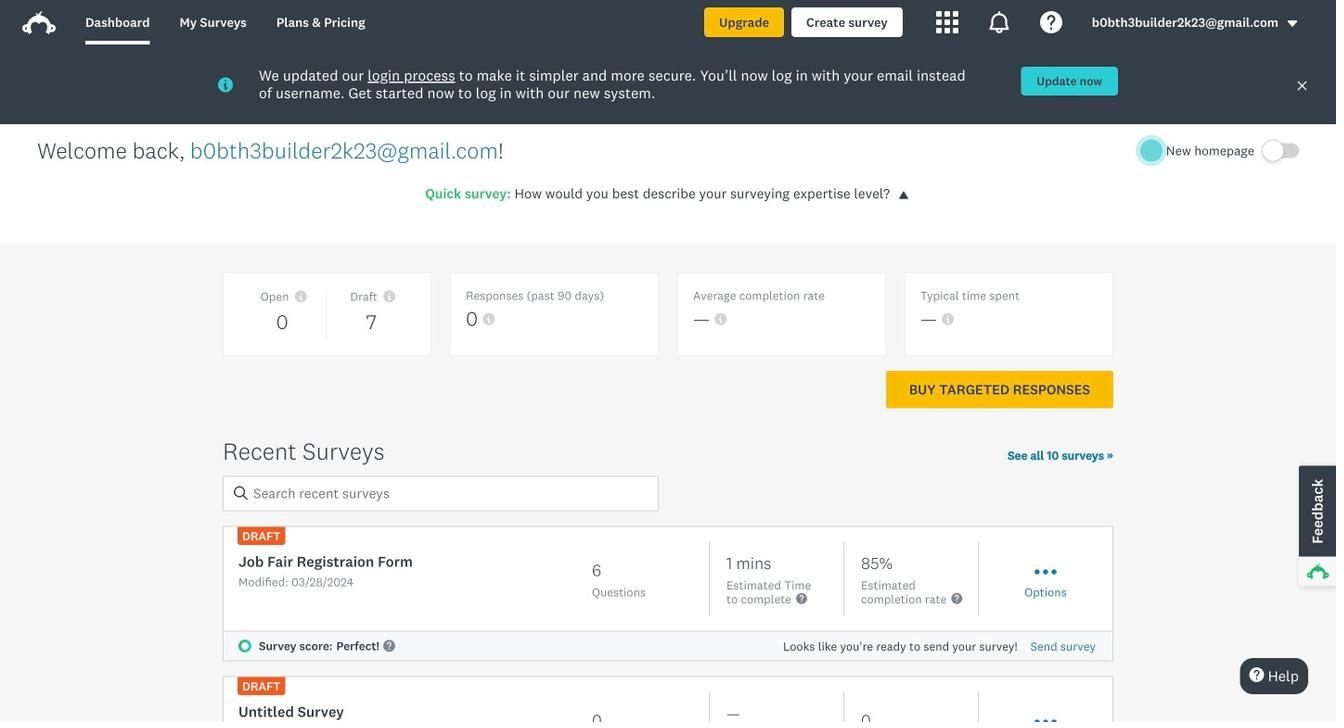 Task type: describe. For each thing, give the bounding box(es) containing it.
x image
[[1296, 80, 1308, 92]]

1 products icon image from the left
[[936, 11, 958, 33]]



Task type: locate. For each thing, give the bounding box(es) containing it.
surveymonkey logo image
[[22, 11, 56, 34]]

0 horizontal spatial products icon image
[[936, 11, 958, 33]]

1 horizontal spatial products icon image
[[988, 11, 1010, 33]]

Search recent surveys text field
[[223, 476, 659, 512]]

dropdown arrow image
[[1286, 17, 1299, 30]]

help icon image
[[1040, 11, 1062, 33]]

2 products icon image from the left
[[988, 11, 1010, 33]]

None field
[[223, 476, 659, 512]]

products icon image
[[936, 11, 958, 33], [988, 11, 1010, 33]]



Task type: vqa. For each thing, say whether or not it's contained in the screenshot.
left Products Icon
yes



